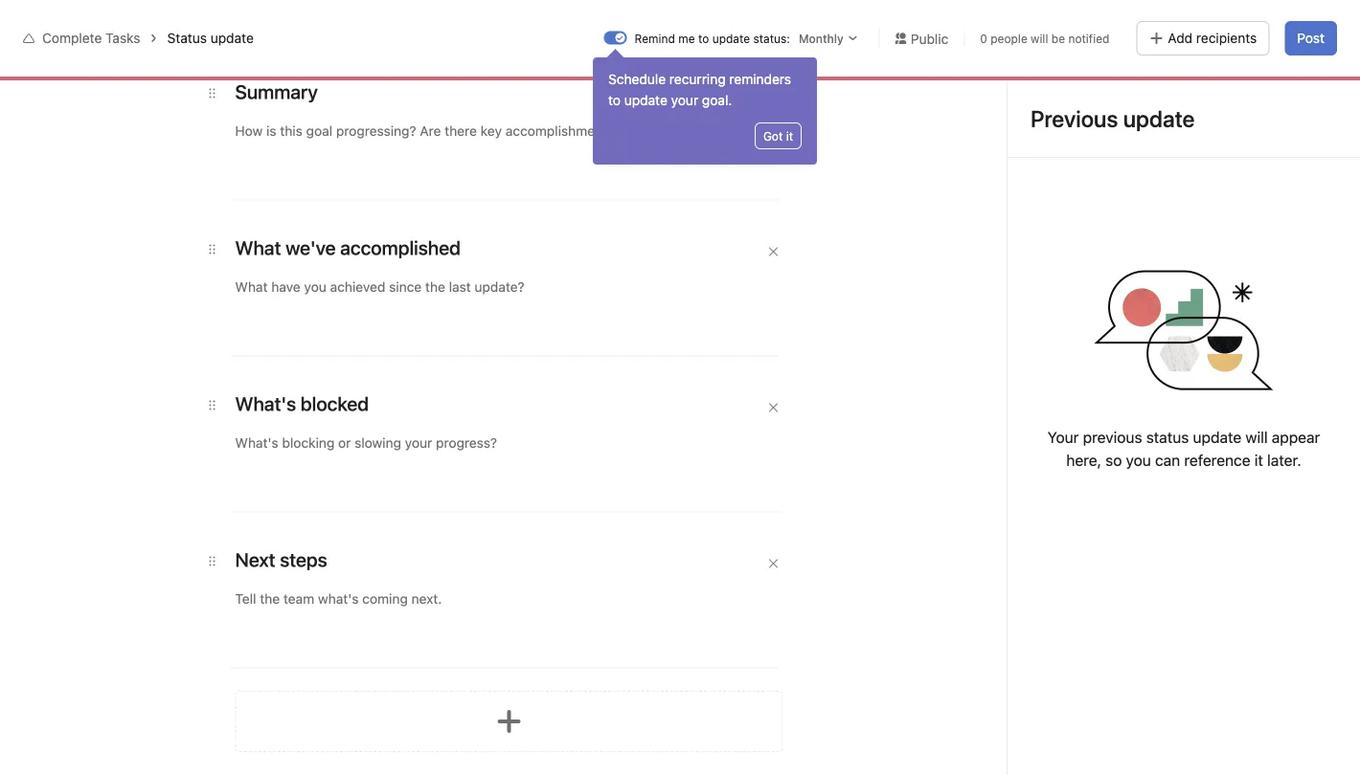 Task type: vqa. For each thing, say whether or not it's contained in the screenshot.
LIST BOX
yes



Task type: locate. For each thing, give the bounding box(es) containing it.
your
[[1048, 429, 1079, 447]]

got it
[[763, 129, 793, 143]]

time
[[1004, 475, 1031, 489]]

0 horizontal spatial what's
[[368, 240, 429, 263]]

goal
[[626, 499, 653, 514]]

to right me at the top of the page
[[698, 32, 709, 45]]

a left sub-
[[587, 499, 594, 514]]

goals
[[407, 60, 440, 76], [1043, 616, 1073, 629]]

1 horizontal spatial to
[[698, 32, 709, 45]]

a for connect
[[587, 499, 594, 514]]

connect a sub-goal
[[531, 499, 653, 514]]

1 vertical spatial a
[[1027, 543, 1033, 557]]

will up later.
[[1246, 429, 1268, 447]]

remind me to update status:
[[635, 32, 790, 45]]

what's up on
[[368, 240, 429, 263]]

will
[[1031, 32, 1048, 45], [1246, 429, 1268, 447]]

in
[[1121, 16, 1130, 30]]

at
[[497, 286, 510, 302]]

0 vertical spatial a
[[587, 499, 594, 514]]

remove section image
[[768, 90, 779, 102], [768, 246, 779, 258], [768, 402, 779, 414]]

description
[[368, 597, 450, 616]]

my workspace goals
[[314, 60, 440, 76]]

here,
[[1066, 452, 1102, 470]]

recurring
[[670, 71, 726, 87]]

0 horizontal spatial to
[[608, 92, 621, 108]]

people
[[991, 32, 1028, 45]]

0 horizontal spatial will
[[1031, 32, 1048, 45]]

send
[[1004, 695, 1032, 708]]

left
[[1042, 23, 1059, 36]]

0 vertical spatial will
[[1031, 32, 1048, 45]]

1 vertical spatial it
[[1255, 452, 1263, 470]]

got it button
[[755, 123, 802, 149]]

time period
[[1004, 475, 1070, 489]]

add for add billing info
[[1208, 16, 1230, 30]]

0 vertical spatial goals
[[407, 60, 440, 76]]

1 vertical spatial will
[[1246, 429, 1268, 447]]

goal
[[1004, 291, 1032, 307]]

ap
[[1245, 75, 1260, 88]]

2 vertical spatial remove section image
[[768, 402, 779, 414]]

sub-
[[598, 499, 626, 514]]

0 horizontal spatial goals
[[407, 60, 440, 76]]

home link
[[11, 58, 218, 89]]

will left be
[[1031, 32, 1048, 45]]

section title text field for first remove section image from the top of the page
[[235, 79, 318, 105]]

1 vertical spatial what's
[[368, 240, 429, 263]]

goals right parent at the bottom right
[[1043, 616, 1073, 629]]

0 vertical spatial remove section image
[[768, 90, 779, 102]]

0 people will be notified
[[980, 32, 1110, 45]]

0 horizontal spatial a
[[587, 499, 594, 514]]

1 horizontal spatial add
[[1208, 16, 1230, 30]]

schedule recurring reminders to update your goal. tooltip
[[593, 52, 817, 165]]

what's the status?
[[368, 240, 529, 263]]

a right set
[[1027, 543, 1033, 557]]

add inside 'button'
[[1208, 16, 1230, 30]]

3 remove section image from the top
[[768, 402, 779, 414]]

0 horizontal spatial add
[[1168, 30, 1193, 46]]

previous
[[1083, 429, 1142, 447]]

your
[[671, 92, 699, 108]]

complete tasks
[[42, 30, 140, 46]]

list box
[[454, 8, 914, 38]]

1 horizontal spatial goals
[[1043, 616, 1073, 629]]

it inside your previous status update will appear here, so you can reference it later.
[[1255, 452, 1263, 470]]

my workspace goals link
[[314, 57, 440, 79]]

it inside button
[[786, 129, 793, 143]]

complete tasks link
[[42, 30, 140, 46]]

add down trial?
[[1168, 30, 1193, 46]]

0 horizontal spatial it
[[786, 129, 793, 143]]

got
[[763, 129, 783, 143]]

track
[[417, 286, 449, 302]]

1 horizontal spatial it
[[1255, 452, 1263, 470]]

2 section title text field from the top
[[235, 235, 461, 262]]

section title text field for remove section icon
[[235, 547, 327, 574]]

30 days left
[[995, 23, 1059, 36]]

days
[[1013, 23, 1038, 36]]

4 section title text field from the top
[[235, 547, 327, 574]]

1 section title text field from the top
[[235, 79, 318, 105]]

workspace
[[337, 60, 403, 76]]

switch
[[604, 31, 627, 45]]

owner
[[1036, 291, 1074, 307]]

goals inside my workspace goals link
[[407, 60, 440, 76]]

1 vertical spatial remove section image
[[768, 246, 779, 258]]

0 vertical spatial to
[[698, 32, 709, 45]]

goals up complete tasks
[[407, 60, 440, 76]]

on track
[[396, 286, 449, 302]]

1 horizontal spatial a
[[1027, 543, 1033, 557]]

accountable
[[1004, 362, 1081, 377]]

it left later.
[[1255, 452, 1263, 470]]

add recipients button
[[1137, 21, 1270, 56]]

Section title text field
[[235, 79, 318, 105], [235, 235, 461, 262], [235, 391, 369, 418], [235, 547, 327, 574]]

complete tasks
[[314, 80, 451, 103]]

it
[[786, 129, 793, 143], [1255, 452, 1263, 470]]

due
[[1080, 543, 1101, 557]]

to down schedule on the top of page
[[608, 92, 621, 108]]

notified
[[1069, 32, 1110, 45]]

add inside "button"
[[1168, 30, 1193, 46]]

be
[[1052, 32, 1065, 45]]

add
[[1208, 16, 1230, 30], [1168, 30, 1193, 46]]

add up the "add recipients"
[[1208, 16, 1230, 30]]

to
[[698, 32, 709, 45], [608, 92, 621, 108]]

schedule
[[608, 71, 666, 87]]

update down schedule on the top of page
[[624, 92, 668, 108]]

it right got on the top right
[[786, 129, 793, 143]]

me
[[678, 32, 695, 45]]

1 vertical spatial to
[[608, 92, 621, 108]]

what's up notified
[[1080, 16, 1117, 30]]

Goal name text field
[[353, 147, 1238, 216]]

recipients
[[1196, 30, 1257, 46]]

tasks
[[105, 30, 140, 46]]

set a custom due date
[[1005, 543, 1129, 557]]

billing
[[1233, 16, 1265, 30]]

team
[[1085, 362, 1116, 377]]

what's inside button
[[1080, 16, 1117, 30]]

0 vertical spatial what's
[[1080, 16, 1117, 30]]

update right status in the left of the page
[[210, 30, 254, 46]]

update
[[210, 30, 254, 46], [712, 32, 750, 45], [624, 92, 668, 108], [1193, 429, 1242, 447]]

custom
[[1036, 543, 1077, 557]]

3 section title text field from the top
[[235, 391, 369, 418]]

previous update
[[1031, 105, 1195, 132]]

goal owner
[[1004, 291, 1074, 307]]

at risk button
[[469, 277, 548, 311]]

update up reference
[[1193, 429, 1242, 447]]

monthly button
[[794, 29, 864, 48]]

0 vertical spatial it
[[786, 129, 793, 143]]

to inside schedule recurring reminders to update your goal.
[[608, 92, 621, 108]]

1 horizontal spatial what's
[[1080, 16, 1117, 30]]

1 horizontal spatial will
[[1246, 429, 1268, 447]]

update left status:
[[712, 32, 750, 45]]

what's in my trial? button
[[1071, 10, 1188, 36]]



Task type: describe. For each thing, give the bounding box(es) containing it.
public
[[911, 30, 949, 46]]

what's for what's the status?
[[368, 240, 429, 263]]

reminders
[[729, 71, 791, 87]]

status
[[167, 30, 207, 46]]

my
[[314, 60, 333, 76]]

reference
[[1184, 452, 1251, 470]]

schedule recurring reminders to update your goal.
[[608, 71, 791, 108]]

share button
[[1274, 68, 1337, 95]]

can
[[1155, 452, 1180, 470]]

you
[[1126, 452, 1151, 470]]

teams element
[[0, 374, 230, 443]]

a for set
[[1027, 543, 1033, 557]]

this goal
[[1061, 244, 1134, 267]]

remove section image
[[768, 559, 779, 570]]

parent goals
[[1004, 616, 1073, 629]]

post button
[[1285, 21, 1337, 56]]

complete
[[42, 30, 102, 46]]

1 vertical spatial goals
[[1043, 616, 1073, 629]]

what's in my trial?
[[1080, 16, 1179, 30]]

description document
[[356, 631, 934, 685]]

set
[[1005, 543, 1023, 557]]

appear
[[1272, 429, 1320, 447]]

set a custom due date button
[[1000, 540, 1134, 559]]

what's for what's in my trial?
[[1080, 16, 1117, 30]]

send feedback
[[1004, 695, 1085, 708]]

info
[[1268, 16, 1288, 30]]

on
[[396, 286, 414, 302]]

on track button
[[368, 277, 461, 311]]

cross-functional project plan
[[50, 346, 230, 362]]

add billing info button
[[1199, 10, 1297, 36]]

30
[[995, 23, 1010, 36]]

status
[[1146, 429, 1189, 447]]

send feedback link
[[1004, 693, 1085, 710]]

plan
[[204, 346, 230, 362]]

remind
[[635, 32, 675, 45]]

post
[[1297, 30, 1325, 46]]

trial?
[[1153, 16, 1179, 30]]

1 remove section image from the top
[[768, 90, 779, 102]]

status:
[[753, 32, 790, 45]]

about this goal
[[1004, 244, 1134, 267]]

parent
[[1004, 616, 1040, 629]]

status update
[[167, 30, 254, 46]]

about
[[1004, 244, 1056, 267]]

connect a sub-goal button
[[499, 490, 665, 524]]

goal.
[[702, 92, 732, 108]]

cross-
[[50, 346, 91, 362]]

the status?
[[433, 240, 529, 263]]

later.
[[1267, 452, 1302, 470]]

my
[[1133, 16, 1149, 30]]

section title text field for 1st remove section image from the bottom
[[235, 391, 369, 418]]

will inside your previous status update will appear here, so you can reference it later.
[[1246, 429, 1268, 447]]

add for add recipients
[[1168, 30, 1193, 46]]

at risk
[[497, 286, 536, 302]]

home
[[50, 66, 86, 81]]

risk
[[513, 286, 536, 302]]

ap button
[[1239, 68, 1266, 95]]

project
[[156, 346, 200, 362]]

update inside your previous status update will appear here, so you can reference it later.
[[1193, 429, 1242, 447]]

date
[[1104, 543, 1129, 557]]

share
[[1298, 75, 1329, 88]]

feedback
[[1035, 695, 1085, 708]]

add report section image
[[494, 707, 524, 738]]

connect
[[531, 499, 583, 514]]

2 remove section image from the top
[[768, 246, 779, 258]]

monthly
[[799, 32, 844, 45]]

accountable team
[[1004, 362, 1116, 377]]

section title text field for second remove section image from the top of the page
[[235, 235, 461, 262]]

add recipients
[[1168, 30, 1257, 46]]

your previous status update will appear here, so you can reference it later.
[[1048, 429, 1320, 470]]

so
[[1106, 452, 1122, 470]]

update inside schedule recurring reminders to update your goal.
[[624, 92, 668, 108]]

functional
[[91, 346, 153, 362]]



